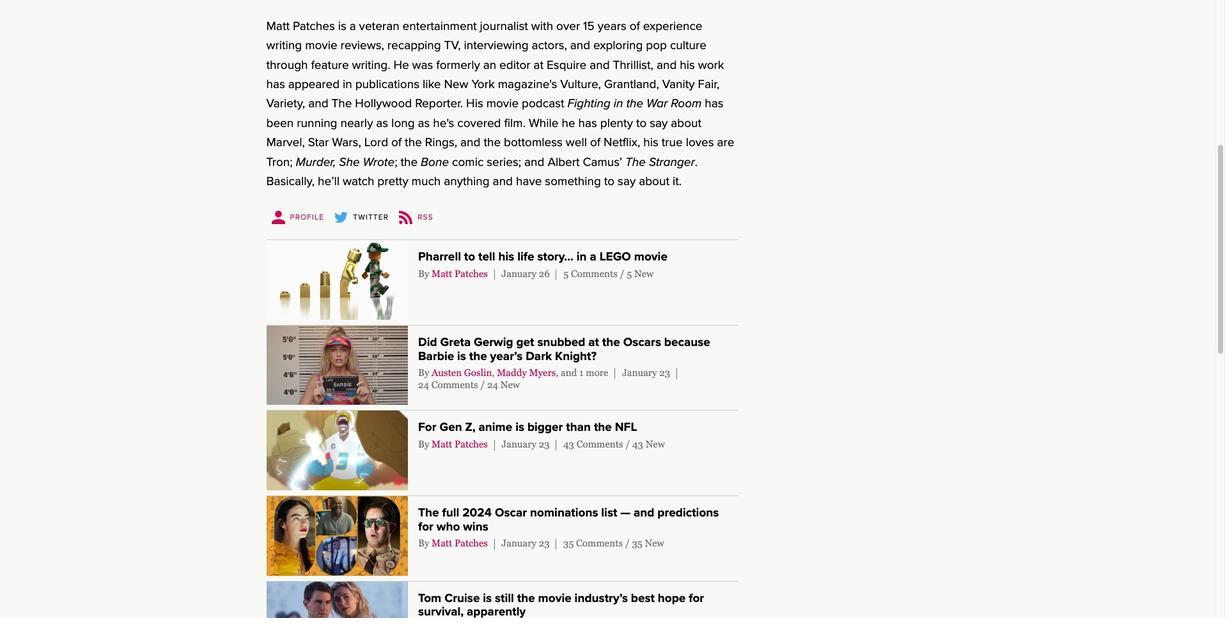 Task type: vqa. For each thing, say whether or not it's contained in the screenshot.


Task type: locate. For each thing, give the bounding box(es) containing it.
0 horizontal spatial in
[[343, 77, 352, 91]]

of right the well
[[590, 136, 600, 150]]

0 horizontal spatial 5
[[563, 268, 569, 279]]

0 vertical spatial in
[[343, 77, 352, 91]]

say down war
[[650, 116, 668, 130]]

comments
[[571, 268, 618, 279], [431, 380, 478, 391], [576, 439, 623, 450], [576, 539, 623, 549]]

24 down barbie
[[418, 380, 429, 391]]

pharrell to tell his life story... in a lego movie
[[418, 250, 667, 264]]

his left the true
[[643, 136, 658, 150]]

, left maddy
[[492, 368, 495, 379]]

through
[[266, 58, 308, 72]]

0 horizontal spatial for
[[418, 520, 433, 534]]

1 vertical spatial by matt patches
[[418, 439, 488, 450]]

2 5 from the left
[[627, 268, 632, 279]]

2 vertical spatial 23
[[539, 539, 550, 549]]

did greta gerwig get snubbed at the oscars because barbie is the year's dark knight?
[[418, 335, 710, 364]]

43 down than
[[563, 439, 574, 450]]

a up reviews,
[[350, 19, 356, 33]]

and right '—'
[[634, 506, 654, 520]]

the right still
[[517, 592, 535, 606]]

for gen z, anime is bigger than the nfl link
[[418, 421, 637, 435]]

austen
[[432, 368, 462, 379]]

3 matt patches link from the top
[[432, 539, 488, 549]]

the left oscars
[[602, 335, 620, 350]]

by matt patches down who
[[418, 539, 488, 549]]

wrote
[[363, 155, 395, 169]]

is up reviews,
[[338, 19, 346, 33]]

pharrell to tell his life story... in a lego movie link
[[418, 250, 667, 264]]

2 vertical spatial matt patches link
[[432, 539, 488, 549]]

is right anime
[[515, 421, 524, 435]]

has up variety,
[[266, 77, 285, 91]]

3 by matt patches from the top
[[418, 539, 488, 549]]

patches down 'tell'
[[455, 268, 488, 279]]

, left 1
[[556, 368, 558, 379]]

to inside . basically, he'll watch pretty much anything and have something to say about it.
[[604, 175, 615, 189]]

in down feature
[[343, 77, 352, 91]]

23 for the
[[539, 439, 550, 450]]

0 horizontal spatial 35
[[563, 539, 574, 549]]

movie left industry's at the bottom
[[538, 592, 571, 606]]

still
[[495, 592, 514, 606]]

year's
[[490, 349, 523, 364]]

2 horizontal spatial has
[[705, 97, 724, 111]]

0 horizontal spatial to
[[464, 250, 475, 264]]

0 horizontal spatial ,
[[492, 368, 495, 379]]

about left it.
[[639, 175, 669, 189]]

0 horizontal spatial say
[[618, 175, 636, 189]]

1 vertical spatial for
[[689, 592, 704, 606]]

2 , from the left
[[556, 368, 558, 379]]

and up "running" at the left
[[308, 97, 328, 111]]

patches up writing
[[293, 19, 335, 33]]

by matt patches down gen
[[418, 439, 488, 450]]

goslin
[[464, 368, 492, 379]]

1 january 23 from the top
[[501, 439, 552, 450]]

best
[[631, 592, 655, 606]]

his
[[680, 58, 695, 72], [643, 136, 658, 150], [498, 250, 514, 264]]

3 by from the top
[[418, 439, 429, 450]]

for inside tom cruise is still the movie industry's best hope for survival, apparently
[[689, 592, 704, 606]]

well
[[566, 136, 587, 150]]

january down oscars
[[622, 368, 657, 379]]

the
[[626, 97, 643, 111], [405, 136, 422, 150], [484, 136, 501, 150], [401, 155, 418, 169], [602, 335, 620, 350], [469, 349, 487, 364], [594, 421, 612, 435], [517, 592, 535, 606]]

0 horizontal spatial has
[[266, 77, 285, 91]]

/ down nfl
[[625, 439, 630, 450]]

in
[[343, 77, 352, 91], [614, 97, 623, 111], [577, 250, 587, 264]]

matt patches link down pharrell
[[432, 268, 488, 279]]

35 down the full 2024 oscar nominations list — and predictions for who wins
[[563, 539, 574, 549]]

gerwig
[[474, 335, 513, 350]]

0 vertical spatial to
[[636, 116, 647, 130]]

snubbed
[[537, 335, 585, 350]]

24 down goslin
[[487, 380, 498, 391]]

knight?
[[555, 349, 597, 364]]

by matt patches for full
[[418, 539, 488, 549]]

0 vertical spatial his
[[680, 58, 695, 72]]

january 23 down oscar
[[501, 539, 552, 549]]

1 vertical spatial about
[[639, 175, 669, 189]]

1 horizontal spatial as
[[418, 116, 430, 130]]

1 horizontal spatial to
[[604, 175, 615, 189]]

in inside matt patches is a veteran entertainment journalist with over 15 years of experience writing movie reviews, recapping tv, interviewing actors, and exploring pop culture through feature writing. he was formerly an editor at esquire and thrillist, and his work has appeared in publications like new york magazine's vulture, grantland, vanity fair, variety, and the hollywood reporter. his movie podcast
[[343, 77, 352, 91]]

1 vertical spatial say
[[618, 175, 636, 189]]

has right he
[[578, 116, 597, 130]]

as left the he's
[[418, 116, 430, 130]]

by for did greta gerwig get snubbed at the oscars because barbie is the year's dark knight?
[[418, 368, 429, 379]]

his left life
[[498, 250, 514, 264]]

by up "tom"
[[418, 539, 429, 549]]

to down fighting in the war room
[[636, 116, 647, 130]]

by down barbie
[[418, 368, 429, 379]]

as down hollywood
[[376, 116, 388, 130]]

of right years
[[630, 19, 640, 33]]

matt down pharrell
[[432, 268, 452, 279]]

much
[[411, 175, 441, 189]]

and down 15
[[570, 38, 590, 53]]

january down the for gen z, anime is bigger than the nfl link
[[501, 439, 536, 450]]

5 down lego
[[627, 268, 632, 279]]

to down 'camus''
[[604, 175, 615, 189]]

he
[[562, 116, 575, 130]]

1 horizontal spatial 35
[[632, 539, 642, 549]]

in right story...
[[577, 250, 587, 264]]

1 horizontal spatial say
[[650, 116, 668, 130]]

stranger
[[649, 155, 695, 169]]

tom cruise is still the movie industry's best hope for survival, apparently link
[[418, 592, 704, 619]]

january for story...
[[501, 268, 536, 279]]

interviewing
[[464, 38, 529, 53]]

43 down nfl
[[632, 439, 643, 450]]

magazine's
[[498, 77, 557, 91]]

comments down than
[[576, 439, 623, 450]]

exploring
[[593, 38, 643, 53]]

the up nearly
[[331, 97, 352, 111]]

/ down lego
[[620, 268, 624, 279]]

comments down lego
[[571, 268, 618, 279]]

1 horizontal spatial the
[[418, 506, 439, 520]]

comments down list
[[576, 539, 623, 549]]

2 horizontal spatial to
[[636, 116, 647, 130]]

the up 43 comments / 43 new
[[594, 421, 612, 435]]

0 horizontal spatial as
[[376, 116, 388, 130]]

/ down '—'
[[625, 539, 630, 549]]

nominations
[[530, 506, 598, 520]]

1 by from the top
[[418, 268, 429, 279]]

is inside tom cruise is still the movie industry's best hope for survival, apparently
[[483, 592, 492, 606]]

new inside the january 23 24 comments / 24 new
[[501, 380, 520, 391]]

2 horizontal spatial the
[[625, 155, 646, 169]]

say inside has been running nearly as long as he's covered film. while he has plenty to say about marvel, star wars, lord of the rings, and the bottomless well of netflix, his true loves are tron;
[[650, 116, 668, 130]]

23 down because
[[659, 368, 670, 379]]

movie right lego
[[634, 250, 667, 264]]

for
[[418, 520, 433, 534], [689, 592, 704, 606]]

1 horizontal spatial a
[[590, 250, 596, 264]]

the down netflix, at top
[[625, 155, 646, 169]]

0 horizontal spatial 43
[[563, 439, 574, 450]]

and down bottomless
[[524, 155, 544, 169]]

1 vertical spatial in
[[614, 97, 623, 111]]

did greta gerwig get snubbed at the oscars because barbie is the year's dark knight? link
[[418, 335, 710, 364]]

0 vertical spatial by matt patches
[[418, 268, 488, 279]]

and left 1
[[561, 368, 577, 379]]

2 january 23 from the top
[[501, 539, 552, 549]]

rings,
[[425, 136, 457, 150]]

1 vertical spatial a
[[590, 250, 596, 264]]

at down actors,
[[534, 58, 544, 72]]

comments down austen goslin link
[[431, 380, 478, 391]]

1 vertical spatial to
[[604, 175, 615, 189]]

movie up feature
[[305, 38, 337, 53]]

he
[[394, 58, 409, 72]]

lego
[[600, 250, 631, 264]]

of up ;
[[391, 136, 402, 150]]

,
[[492, 368, 495, 379], [556, 368, 558, 379]]

matt patches link
[[432, 268, 488, 279], [432, 439, 488, 450], [432, 539, 488, 549]]

0 horizontal spatial 24
[[418, 380, 429, 391]]

say down 'camus''
[[618, 175, 636, 189]]

0 horizontal spatial at
[[534, 58, 544, 72]]

is inside matt patches is a veteran entertainment journalist with over 15 years of experience writing movie reviews, recapping tv, interviewing actors, and exploring pop culture through feature writing. he was formerly an editor at esquire and thrillist, and his work has appeared in publications like new york magazine's vulture, grantland, vanity fair, variety, and the hollywood reporter. his movie podcast
[[338, 19, 346, 33]]

0 vertical spatial the
[[331, 97, 352, 111]]

0 vertical spatial at
[[534, 58, 544, 72]]

esquire
[[547, 58, 586, 72]]

2 vertical spatial has
[[578, 116, 597, 130]]

he'll
[[318, 175, 340, 189]]

2 vertical spatial his
[[498, 250, 514, 264]]

0 horizontal spatial of
[[391, 136, 402, 150]]

23 down bigger
[[539, 439, 550, 450]]

in up plenty
[[614, 97, 623, 111]]

35 up best
[[632, 539, 642, 549]]

january 26
[[501, 268, 552, 279]]

1 vertical spatial matt patches link
[[432, 439, 488, 450]]

matt down gen
[[432, 439, 452, 450]]

1 horizontal spatial about
[[671, 116, 701, 130]]

by down pharrell
[[418, 268, 429, 279]]

for for tom cruise is still the movie industry's best hope for survival, apparently
[[689, 592, 704, 606]]

1 35 from the left
[[563, 539, 574, 549]]

formerly
[[436, 58, 480, 72]]

is left still
[[483, 592, 492, 606]]

january
[[501, 268, 536, 279], [622, 368, 657, 379], [501, 439, 536, 450], [501, 539, 536, 549]]

for right hope
[[689, 592, 704, 606]]

january 23 for is
[[501, 439, 552, 450]]

actors,
[[532, 38, 567, 53]]

and inside has been running nearly as long as he's covered film. while he has plenty to say about marvel, star wars, lord of the rings, and the bottomless well of netflix, his true loves are tron;
[[460, 136, 480, 150]]

0 vertical spatial about
[[671, 116, 701, 130]]

0 vertical spatial matt patches link
[[432, 268, 488, 279]]

to left 'tell'
[[464, 250, 475, 264]]

matt patches link for full
[[432, 539, 488, 549]]

and down exploring
[[590, 58, 610, 72]]

matt for the
[[432, 539, 452, 549]]

matt patches link down gen
[[432, 439, 488, 450]]

his
[[466, 97, 483, 111]]

2 43 from the left
[[632, 439, 643, 450]]

1 vertical spatial has
[[705, 97, 724, 111]]

war
[[646, 97, 668, 111]]

1 vertical spatial at
[[588, 335, 599, 350]]

the up goslin
[[469, 349, 487, 364]]

twitter link
[[329, 206, 394, 230]]

january 23
[[501, 439, 552, 450], [501, 539, 552, 549]]

;
[[395, 155, 397, 169]]

23 down the full 2024 oscar nominations list — and predictions for who wins
[[539, 539, 550, 549]]

0 vertical spatial 23
[[659, 368, 670, 379]]

for inside the full 2024 oscar nominations list — and predictions for who wins
[[418, 520, 433, 534]]

24
[[418, 380, 429, 391], [487, 380, 498, 391]]

1 horizontal spatial ,
[[556, 368, 558, 379]]

and up comic
[[460, 136, 480, 150]]

2 horizontal spatial of
[[630, 19, 640, 33]]

the left full on the bottom left of page
[[418, 506, 439, 520]]

2 matt patches link from the top
[[432, 439, 488, 450]]

lord
[[364, 136, 388, 150]]

at up more
[[588, 335, 599, 350]]

2 by from the top
[[418, 368, 429, 379]]

matt patches link down who
[[432, 539, 488, 549]]

5
[[563, 268, 569, 279], [627, 268, 632, 279]]

while
[[529, 116, 558, 130]]

23
[[659, 368, 670, 379], [539, 439, 550, 450], [539, 539, 550, 549]]

1 vertical spatial january 23
[[501, 539, 552, 549]]

1 matt patches link from the top
[[432, 268, 488, 279]]

is inside did greta gerwig get snubbed at the oscars because barbie is the year's dark knight?
[[457, 349, 466, 364]]

0 vertical spatial has
[[266, 77, 285, 91]]

0 vertical spatial say
[[650, 116, 668, 130]]

0 horizontal spatial a
[[350, 19, 356, 33]]

january 23 down the for gen z, anime is bigger than the nfl link
[[501, 439, 552, 450]]

0 horizontal spatial the
[[331, 97, 352, 111]]

a left lego
[[590, 250, 596, 264]]

by matt patches down pharrell
[[418, 268, 488, 279]]

has down fair,
[[705, 97, 724, 111]]

patches down z,
[[455, 439, 488, 450]]

fair,
[[698, 77, 720, 91]]

5 down story...
[[563, 268, 569, 279]]

is up austen goslin link
[[457, 349, 466, 364]]

comments for list
[[576, 539, 623, 549]]

0 horizontal spatial about
[[639, 175, 669, 189]]

2 by matt patches from the top
[[418, 439, 488, 450]]

is
[[338, 19, 346, 33], [457, 349, 466, 364], [515, 421, 524, 435], [483, 592, 492, 606]]

about inside . basically, he'll watch pretty much anything and have something to say about it.
[[639, 175, 669, 189]]

fighting
[[567, 97, 611, 111]]

about down room
[[671, 116, 701, 130]]

variety,
[[266, 97, 305, 111]]

4 by from the top
[[418, 539, 429, 549]]

1 vertical spatial his
[[643, 136, 658, 150]]

1 vertical spatial 23
[[539, 439, 550, 450]]

/ for bigger
[[625, 439, 630, 450]]

1 by matt patches from the top
[[418, 268, 488, 279]]

and down 'series;'
[[493, 175, 513, 189]]

as
[[376, 116, 388, 130], [418, 116, 430, 130]]

1 horizontal spatial at
[[588, 335, 599, 350]]

new for the full 2024 oscar nominations list — and predictions for who wins
[[645, 539, 664, 549]]

/ down goslin
[[480, 380, 485, 391]]

by
[[418, 268, 429, 279], [418, 368, 429, 379], [418, 439, 429, 450], [418, 539, 429, 549]]

2 vertical spatial the
[[418, 506, 439, 520]]

1 horizontal spatial 43
[[632, 439, 643, 450]]

patches down wins
[[455, 539, 488, 549]]

ethan hunt (tom cruise) looks particularly uncomfortable and dead-eyed wearing a suit and standing in a brightly backlit nightclub next to alanna mitsopolis, the white widow (vanessa kirby), a blonde woman in white who's all up in his personal space and playing with the knot on his necktie in mission: impossible – dead reckoning part one image
[[266, 582, 408, 619]]

matt down who
[[432, 539, 452, 549]]

something
[[545, 175, 601, 189]]

to inside has been running nearly as long as he's covered film. while he has plenty to say about marvel, star wars, lord of the rings, and the bottomless well of netflix, his true loves are tron;
[[636, 116, 647, 130]]

z,
[[465, 421, 475, 435]]

2 vertical spatial to
[[464, 250, 475, 264]]

vanity
[[662, 77, 695, 91]]

has been running nearly as long as he's covered film. while he has plenty to say about marvel, star wars, lord of the rings, and the bottomless well of netflix, his true loves are tron;
[[266, 97, 734, 169]]

. basically, he'll watch pretty much anything and have something to say about it.
[[266, 155, 698, 189]]

to
[[636, 116, 647, 130], [604, 175, 615, 189], [464, 250, 475, 264]]

by down for at the left bottom
[[418, 439, 429, 450]]

january down oscar
[[501, 539, 536, 549]]

gen
[[440, 421, 462, 435]]

the
[[331, 97, 352, 111], [625, 155, 646, 169], [418, 506, 439, 520]]

23 for and
[[539, 539, 550, 549]]

for left who
[[418, 520, 433, 534]]

patches for the
[[455, 539, 488, 549]]

patches for for
[[455, 439, 488, 450]]

entertainment
[[402, 19, 477, 33]]

2 vertical spatial by matt patches
[[418, 539, 488, 549]]

january down life
[[501, 268, 536, 279]]

1 horizontal spatial his
[[643, 136, 658, 150]]

rss
[[418, 213, 433, 222]]

netflix,
[[604, 136, 640, 150]]

1 horizontal spatial 24
[[487, 380, 498, 391]]

2 as from the left
[[418, 116, 430, 130]]

1 horizontal spatial 5
[[627, 268, 632, 279]]

26
[[539, 268, 550, 279]]

1 horizontal spatial in
[[577, 250, 587, 264]]

0 vertical spatial for
[[418, 520, 433, 534]]

by austen goslin , maddy myers , and 1 more
[[418, 368, 611, 379]]

35
[[563, 539, 574, 549], [632, 539, 642, 549]]

murder, she wrote ; the bone comic series; and albert camus' the stranger
[[296, 155, 695, 169]]

2 horizontal spatial his
[[680, 58, 695, 72]]

1 horizontal spatial for
[[689, 592, 704, 606]]

0 vertical spatial a
[[350, 19, 356, 33]]

0 vertical spatial january 23
[[501, 439, 552, 450]]

profile link
[[266, 206, 329, 230]]

matt up writing
[[266, 19, 290, 33]]

his down "culture"
[[680, 58, 695, 72]]



Task type: describe. For each thing, give the bounding box(es) containing it.
an
[[483, 58, 496, 72]]

of inside matt patches is a veteran entertainment journalist with over 15 years of experience writing movie reviews, recapping tv, interviewing actors, and exploring pop culture through feature writing. he was formerly an editor at esquire and thrillist, and his work has appeared in publications like new york magazine's vulture, grantland, vanity fair, variety, and the hollywood reporter. his movie podcast
[[630, 19, 640, 33]]

movie inside tom cruise is still the movie industry's best hope for survival, apparently
[[538, 592, 571, 606]]

oscars
[[623, 335, 661, 350]]

patches for pharrell
[[455, 268, 488, 279]]

by matt patches for gen
[[418, 439, 488, 450]]

industry's
[[575, 592, 628, 606]]

2 horizontal spatial in
[[614, 97, 623, 111]]

apparently
[[467, 606, 526, 619]]

full
[[442, 506, 459, 520]]

did
[[418, 335, 437, 350]]

2024
[[462, 506, 492, 520]]

january for bigger
[[501, 439, 536, 450]]

january 23 24 comments / 24 new
[[418, 368, 672, 391]]

matt for for
[[432, 439, 452, 450]]

at inside matt patches is a veteran entertainment journalist with over 15 years of experience writing movie reviews, recapping tv, interviewing actors, and exploring pop culture through feature writing. he was formerly an editor at esquire and thrillist, and his work has appeared in publications like new york magazine's vulture, grantland, vanity fair, variety, and the hollywood reporter. his movie podcast
[[534, 58, 544, 72]]

wins
[[463, 520, 488, 534]]

1 as from the left
[[376, 116, 388, 130]]

at inside did greta gerwig get snubbed at the oscars because barbie is the year's dark knight?
[[588, 335, 599, 350]]

dark
[[526, 349, 552, 364]]

the inside matt patches is a veteran entertainment journalist with over 15 years of experience writing movie reviews, recapping tv, interviewing actors, and exploring pop culture through feature writing. he was formerly an editor at esquire and thrillist, and his work has appeared in publications like new york magazine's vulture, grantland, vanity fair, variety, and the hollywood reporter. his movie podcast
[[331, 97, 352, 111]]

new inside matt patches is a veteran entertainment journalist with over 15 years of experience writing movie reviews, recapping tv, interviewing actors, and exploring pop culture through feature writing. he was formerly an editor at esquire and thrillist, and his work has appeared in publications like new york magazine's vulture, grantland, vanity fair, variety, and the hollywood reporter. his movie podcast
[[444, 77, 468, 91]]

bone
[[421, 155, 449, 169]]

work
[[698, 58, 724, 72]]

cruise
[[444, 592, 480, 606]]

1 5 from the left
[[563, 268, 569, 279]]

1 horizontal spatial has
[[578, 116, 597, 130]]

story...
[[537, 250, 573, 264]]

bigger
[[527, 421, 563, 435]]

by matt patches for to
[[418, 268, 488, 279]]

maddy
[[497, 368, 527, 379]]

by for the full 2024 oscar nominations list — and predictions for who wins
[[418, 539, 429, 549]]

comments inside the january 23 24 comments / 24 new
[[431, 380, 478, 391]]

myers
[[529, 368, 556, 379]]

for for the full 2024 oscar nominations list — and predictions for who wins
[[418, 520, 433, 534]]

for gen z, anime is bigger than the nfl
[[418, 421, 637, 435]]

matt for pharrell
[[432, 268, 452, 279]]

an la chargers player goes super saiyan image
[[266, 411, 408, 491]]

the right ;
[[401, 155, 418, 169]]

january inside the january 23 24 comments / 24 new
[[622, 368, 657, 379]]

pharrell as lego in the dawn of man type graphic with gold lego pieces behind him image
[[266, 240, 408, 320]]

tom
[[418, 592, 441, 606]]

1 vertical spatial the
[[625, 155, 646, 169]]

wars,
[[332, 136, 361, 150]]

york
[[471, 77, 495, 91]]

star
[[308, 136, 329, 150]]

and down "pop"
[[657, 58, 677, 72]]

/ for story...
[[620, 268, 624, 279]]

1 horizontal spatial of
[[590, 136, 600, 150]]

1 , from the left
[[492, 368, 495, 379]]

comments for bigger
[[576, 439, 623, 450]]

get
[[516, 335, 534, 350]]

journalist
[[480, 19, 528, 33]]

been
[[266, 116, 294, 130]]

are
[[717, 136, 734, 150]]

nearly
[[340, 116, 373, 130]]

tv,
[[444, 38, 461, 53]]

he's
[[433, 116, 454, 130]]

23 inside the january 23 24 comments / 24 new
[[659, 368, 670, 379]]

the down the grantland,
[[626, 97, 643, 111]]

recapping
[[387, 38, 441, 53]]

january 23 for nominations
[[501, 539, 552, 549]]

comments for story...
[[571, 268, 618, 279]]

over
[[556, 19, 580, 33]]

long
[[391, 116, 415, 130]]

anything
[[444, 175, 490, 189]]

and inside . basically, he'll watch pretty much anything and have something to say about it.
[[493, 175, 513, 189]]

his inside matt patches is a veteran entertainment journalist with over 15 years of experience writing movie reviews, recapping tv, interviewing actors, and exploring pop culture through feature writing. he was formerly an editor at esquire and thrillist, and his work has appeared in publications like new york magazine's vulture, grantland, vanity fair, variety, and the hollywood reporter. his movie podcast
[[680, 58, 695, 72]]

by for pharrell to tell his life story... in a lego movie
[[418, 268, 429, 279]]

5 comments / 5 new
[[563, 268, 654, 279]]

the down long
[[405, 136, 422, 150]]

2 35 from the left
[[632, 539, 642, 549]]

greta
[[440, 335, 471, 350]]

was
[[412, 58, 433, 72]]

a inside matt patches is a veteran entertainment journalist with over 15 years of experience writing movie reviews, recapping tv, interviewing actors, and exploring pop culture through feature writing. he was formerly an editor at esquire and thrillist, and his work has appeared in publications like new york magazine's vulture, grantland, vanity fair, variety, and the hollywood reporter. his movie podcast
[[350, 19, 356, 33]]

and inside the full 2024 oscar nominations list — and predictions for who wins
[[634, 506, 654, 520]]

maddy myers link
[[497, 368, 556, 379]]

for
[[418, 421, 436, 435]]

comic
[[452, 155, 484, 169]]

watch
[[343, 175, 374, 189]]

.
[[695, 155, 698, 169]]

matt patches is a veteran entertainment journalist with over 15 years of experience writing movie reviews, recapping tv, interviewing actors, and exploring pop culture through feature writing. he was formerly an editor at esquire and thrillist, and his work has appeared in publications like new york magazine's vulture, grantland, vanity fair, variety, and the hollywood reporter. his movie podcast
[[266, 19, 724, 111]]

his inside has been running nearly as long as he's covered film. while he has plenty to say about marvel, star wars, lord of the rings, and the bottomless well of netflix, his true loves are tron;
[[643, 136, 658, 150]]

35 comments / 35 new
[[563, 539, 664, 549]]

movie up film.
[[486, 97, 519, 111]]

podcast
[[522, 97, 564, 111]]

15
[[583, 19, 594, 33]]

room
[[671, 97, 702, 111]]

0 horizontal spatial his
[[498, 250, 514, 264]]

43 comments / 43 new
[[563, 439, 665, 450]]

/ for list
[[625, 539, 630, 549]]

hope
[[658, 592, 686, 606]]

murder,
[[296, 155, 336, 169]]

new for pharrell to tell his life story... in a lego movie
[[634, 268, 654, 279]]

bottomless
[[504, 136, 563, 150]]

austen goslin link
[[432, 368, 492, 379]]

because
[[664, 335, 710, 350]]

hollywood
[[355, 97, 412, 111]]

the up murder, she wrote ; the bone comic series; and albert camus' the stranger
[[484, 136, 501, 150]]

covered
[[457, 116, 501, 130]]

oscar
[[495, 506, 527, 520]]

reporter.
[[415, 97, 463, 111]]

patches inside matt patches is a veteran entertainment journalist with over 15 years of experience writing movie reviews, recapping tv, interviewing actors, and exploring pop culture through feature writing. he was formerly an editor at esquire and thrillist, and his work has appeared in publications like new york magazine's vulture, grantland, vanity fair, variety, and the hollywood reporter. his movie podcast
[[293, 19, 335, 33]]

writing
[[266, 38, 302, 53]]

tom cruise is still the movie industry's best hope for survival, apparently
[[418, 592, 704, 619]]

2 vertical spatial in
[[577, 250, 587, 264]]

plenty
[[600, 116, 633, 130]]

january for list
[[501, 539, 536, 549]]

the inside tom cruise is still the movie industry's best hope for survival, apparently
[[517, 592, 535, 606]]

the inside the full 2024 oscar nominations list — and predictions for who wins
[[418, 506, 439, 520]]

profile
[[290, 213, 324, 222]]

veteran
[[359, 19, 399, 33]]

/ inside the january 23 24 comments / 24 new
[[480, 380, 485, 391]]

nfl
[[615, 421, 637, 435]]

new for for gen z, anime is bigger than the nfl
[[646, 439, 665, 450]]

matt patches link for gen
[[432, 439, 488, 450]]

has inside matt patches is a veteran entertainment journalist with over 15 years of experience writing movie reviews, recapping tv, interviewing actors, and exploring pop culture through feature writing. he was formerly an editor at esquire and thrillist, and his work has appeared in publications like new york magazine's vulture, grantland, vanity fair, variety, and the hollywood reporter. his movie podcast
[[266, 77, 285, 91]]

writing.
[[352, 58, 390, 72]]

true
[[662, 136, 683, 150]]

list
[[601, 506, 617, 520]]

loves
[[686, 136, 714, 150]]

a still from the barbie movie that shows barbie taking a mugshot. barbie is played by margot robbie and she looks distressed as she holds up a sign that says barbie lapd venice. image
[[266, 326, 408, 406]]

who
[[437, 520, 460, 534]]

2 24 from the left
[[487, 380, 498, 391]]

pop
[[646, 38, 667, 53]]

1 43 from the left
[[563, 439, 574, 450]]

say inside . basically, he'll watch pretty much anything and have something to say about it.
[[618, 175, 636, 189]]

rss link
[[394, 206, 439, 230]]

marvel,
[[266, 136, 305, 150]]

albert
[[548, 155, 580, 169]]

matt inside matt patches is a veteran entertainment journalist with over 15 years of experience writing movie reviews, recapping tv, interviewing actors, and exploring pop culture through feature writing. he was formerly an editor at esquire and thrillist, and his work has appeared in publications like new york magazine's vulture, grantland, vanity fair, variety, and the hollywood reporter. his movie podcast
[[266, 19, 290, 33]]

series;
[[487, 155, 521, 169]]

predictions
[[657, 506, 719, 520]]

experience
[[643, 19, 702, 33]]

—
[[620, 506, 630, 520]]

vulture,
[[560, 77, 601, 91]]

than
[[566, 421, 591, 435]]

thrillist,
[[613, 58, 653, 72]]

about inside has been running nearly as long as he's covered film. while he has plenty to say about marvel, star wars, lord of the rings, and the bottomless well of netflix, his true loves are tron;
[[671, 116, 701, 130]]

1 24 from the left
[[418, 380, 429, 391]]

matt patches link for to
[[432, 268, 488, 279]]

by for for gen z, anime is bigger than the nfl
[[418, 439, 429, 450]]



